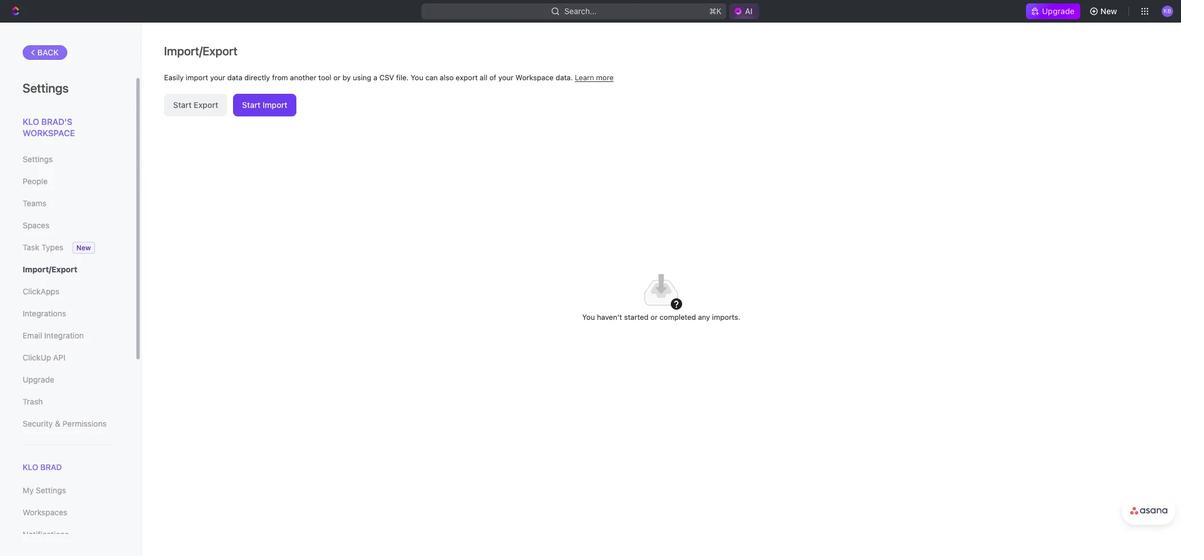 Task type: vqa. For each thing, say whether or not it's contained in the screenshot.
Bob's Workspace, , element
no



Task type: locate. For each thing, give the bounding box(es) containing it.
klo left brad's
[[23, 117, 39, 127]]

learn
[[575, 73, 594, 82]]

start export button
[[164, 94, 227, 116]]

settings up brad's
[[23, 81, 69, 96]]

teams
[[23, 199, 46, 208]]

export
[[456, 73, 478, 82]]

2 klo from the top
[[23, 463, 38, 472]]

security & permissions link
[[23, 415, 113, 434]]

0 vertical spatial workspace
[[516, 73, 554, 82]]

start import
[[242, 100, 287, 109]]

upgrade left new button
[[1042, 6, 1075, 16]]

new
[[1101, 6, 1117, 16], [76, 244, 91, 252]]

0 vertical spatial import/export
[[164, 44, 238, 58]]

1 vertical spatial import/export
[[23, 265, 77, 274]]

your left data
[[210, 73, 225, 82]]

workspace down brad's
[[23, 128, 75, 138]]

1 vertical spatial upgrade
[[23, 375, 54, 385]]

notifications link
[[23, 526, 113, 545]]

klo for klo brad
[[23, 463, 38, 472]]

settings link
[[23, 150, 113, 169]]

upgrade inside settings element
[[23, 375, 54, 385]]

your
[[210, 73, 225, 82], [498, 73, 513, 82]]

0 horizontal spatial new
[[76, 244, 91, 252]]

0 horizontal spatial your
[[210, 73, 225, 82]]

brad
[[40, 463, 62, 472]]

kb
[[1164, 8, 1171, 14]]

clickup api link
[[23, 348, 113, 368]]

data
[[227, 73, 242, 82]]

ai
[[745, 6, 753, 16]]

workspaces link
[[23, 504, 113, 523]]

0 vertical spatial you
[[411, 73, 423, 82]]

email
[[23, 331, 42, 341]]

start for start import
[[242, 100, 261, 109]]

workspace left "data."
[[516, 73, 554, 82]]

2 vertical spatial settings
[[36, 486, 66, 496]]

upgrade link left new button
[[1026, 3, 1080, 19]]

start inside button
[[242, 100, 261, 109]]

or
[[333, 73, 340, 82], [651, 313, 658, 322]]

klo
[[23, 117, 39, 127], [23, 463, 38, 472]]

permissions
[[63, 419, 107, 429]]

1 horizontal spatial you
[[582, 313, 595, 322]]

import
[[263, 100, 287, 109]]

using
[[353, 73, 371, 82]]

klo left brad
[[23, 463, 38, 472]]

start export
[[173, 100, 218, 109]]

upgrade
[[1042, 6, 1075, 16], [23, 375, 54, 385]]

you left haven't
[[582, 313, 595, 322]]

start left import
[[242, 100, 261, 109]]

csv
[[379, 73, 394, 82]]

1 vertical spatial or
[[651, 313, 658, 322]]

1 start from the left
[[173, 100, 192, 109]]

2 start from the left
[[242, 100, 261, 109]]

security & permissions
[[23, 419, 107, 429]]

easily import your data directly from another tool or by using a csv file. you can also export all of your workspace data. learn more
[[164, 73, 614, 82]]

0 vertical spatial klo
[[23, 117, 39, 127]]

0 horizontal spatial start
[[173, 100, 192, 109]]

import/export inside settings element
[[23, 265, 77, 274]]

new button
[[1085, 2, 1124, 20]]

1 klo from the top
[[23, 117, 39, 127]]

import/export down types
[[23, 265, 77, 274]]

import/export up import
[[164, 44, 238, 58]]

1 horizontal spatial workspace
[[516, 73, 554, 82]]

you haven't started or completed any imports.
[[582, 313, 740, 322]]

start left export on the top left of the page
[[173, 100, 192, 109]]

easily
[[164, 73, 184, 82]]

started
[[624, 313, 649, 322]]

email integration
[[23, 331, 84, 341]]

workspace
[[516, 73, 554, 82], [23, 128, 75, 138]]

1 horizontal spatial upgrade link
[[1026, 3, 1080, 19]]

import/export
[[164, 44, 238, 58], [23, 265, 77, 274]]

security
[[23, 419, 53, 429]]

you
[[411, 73, 423, 82], [582, 313, 595, 322]]

0 horizontal spatial or
[[333, 73, 340, 82]]

upgrade link
[[1026, 3, 1080, 19], [23, 371, 113, 390]]

your right of
[[498, 73, 513, 82]]

1 vertical spatial new
[[76, 244, 91, 252]]

⌘k
[[710, 6, 722, 16]]

you left can
[[411, 73, 423, 82]]

1 horizontal spatial start
[[242, 100, 261, 109]]

settings right my
[[36, 486, 66, 496]]

integrations
[[23, 309, 66, 318]]

1 vertical spatial workspace
[[23, 128, 75, 138]]

or right started
[[651, 313, 658, 322]]

0 vertical spatial new
[[1101, 6, 1117, 16]]

completed
[[660, 313, 696, 322]]

spaces link
[[23, 216, 113, 235]]

my
[[23, 486, 34, 496]]

task types
[[23, 243, 63, 252]]

haven't
[[597, 313, 622, 322]]

settings
[[23, 81, 69, 96], [23, 154, 53, 164], [36, 486, 66, 496]]

my settings
[[23, 486, 66, 496]]

1 horizontal spatial your
[[498, 73, 513, 82]]

start inside "button"
[[173, 100, 192, 109]]

0 horizontal spatial import/export
[[23, 265, 77, 274]]

start
[[173, 100, 192, 109], [242, 100, 261, 109]]

data.
[[556, 73, 573, 82]]

notifications
[[23, 530, 69, 540]]

klo inside klo brad's workspace
[[23, 117, 39, 127]]

1 horizontal spatial upgrade
[[1042, 6, 1075, 16]]

kb button
[[1158, 2, 1177, 20]]

clickup
[[23, 353, 51, 363]]

teams link
[[23, 194, 113, 213]]

upgrade down clickup
[[23, 375, 54, 385]]

api
[[53, 353, 65, 363]]

klo brad's workspace
[[23, 117, 75, 138]]

no data image
[[639, 268, 684, 313]]

or left by
[[333, 73, 340, 82]]

search...
[[565, 6, 597, 16]]

back
[[37, 48, 59, 57]]

settings up people
[[23, 154, 53, 164]]

0 horizontal spatial upgrade link
[[23, 371, 113, 390]]

upgrade link up 'trash' link on the left bottom
[[23, 371, 113, 390]]

also
[[440, 73, 454, 82]]

directly
[[244, 73, 270, 82]]

1 horizontal spatial new
[[1101, 6, 1117, 16]]

&
[[55, 419, 60, 429]]

settings inside my settings link
[[36, 486, 66, 496]]

0 horizontal spatial workspace
[[23, 128, 75, 138]]

1 vertical spatial klo
[[23, 463, 38, 472]]

0 horizontal spatial upgrade
[[23, 375, 54, 385]]



Task type: describe. For each thing, give the bounding box(es) containing it.
another
[[290, 73, 316, 82]]

0 vertical spatial or
[[333, 73, 340, 82]]

1 horizontal spatial import/export
[[164, 44, 238, 58]]

0 horizontal spatial you
[[411, 73, 423, 82]]

by
[[342, 73, 351, 82]]

people link
[[23, 172, 113, 191]]

clickapps link
[[23, 282, 113, 301]]

trash
[[23, 397, 43, 407]]

email integration link
[[23, 326, 113, 346]]

clickapps
[[23, 287, 59, 296]]

import
[[186, 73, 208, 82]]

integrations link
[[23, 304, 113, 324]]

people
[[23, 176, 48, 186]]

start import button
[[233, 94, 296, 116]]

workspaces
[[23, 508, 67, 518]]

workspace inside settings element
[[23, 128, 75, 138]]

1 vertical spatial upgrade link
[[23, 371, 113, 390]]

file.
[[396, 73, 409, 82]]

any
[[698, 313, 710, 322]]

a
[[373, 73, 377, 82]]

clickup api
[[23, 353, 65, 363]]

types
[[41, 243, 63, 252]]

1 vertical spatial settings
[[23, 154, 53, 164]]

1 your from the left
[[210, 73, 225, 82]]

0 vertical spatial settings
[[23, 81, 69, 96]]

can
[[425, 73, 438, 82]]

new inside button
[[1101, 6, 1117, 16]]

learn more link
[[575, 73, 614, 82]]

tool
[[318, 73, 331, 82]]

ai button
[[729, 3, 759, 19]]

export
[[194, 100, 218, 109]]

task
[[23, 243, 39, 252]]

1 horizontal spatial or
[[651, 313, 658, 322]]

back link
[[23, 45, 67, 60]]

my settings link
[[23, 481, 113, 501]]

klo for klo brad's workspace
[[23, 117, 39, 127]]

spaces
[[23, 221, 49, 230]]

settings element
[[0, 23, 141, 557]]

from
[[272, 73, 288, 82]]

brad's
[[41, 117, 72, 127]]

start for start export
[[173, 100, 192, 109]]

imports.
[[712, 313, 740, 322]]

more
[[596, 73, 614, 82]]

all
[[480, 73, 487, 82]]

trash link
[[23, 393, 113, 412]]

import/export link
[[23, 260, 113, 279]]

new inside settings element
[[76, 244, 91, 252]]

1 vertical spatial you
[[582, 313, 595, 322]]

0 vertical spatial upgrade
[[1042, 6, 1075, 16]]

of
[[489, 73, 496, 82]]

2 your from the left
[[498, 73, 513, 82]]

integration
[[44, 331, 84, 341]]

klo brad
[[23, 463, 62, 472]]

0 vertical spatial upgrade link
[[1026, 3, 1080, 19]]



